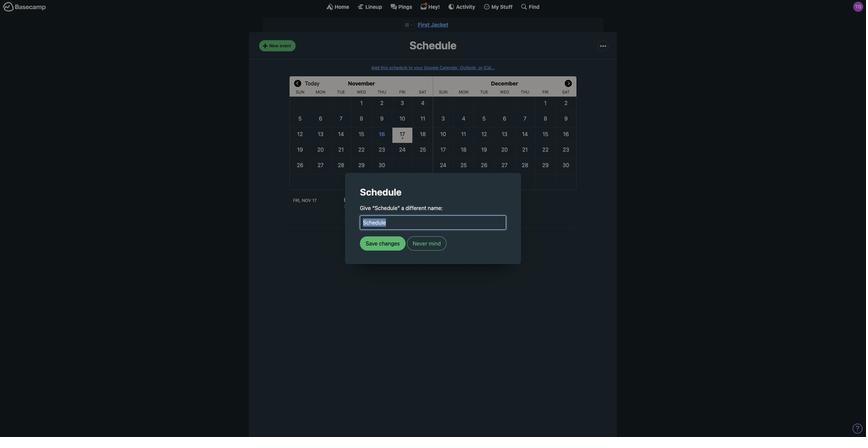 Task type: describe. For each thing, give the bounding box(es) containing it.
hey!
[[429, 4, 440, 10]]

tue for december
[[480, 90, 488, 95]]

sat for december
[[562, 90, 570, 95]]

0 horizontal spatial schedule
[[360, 187, 402, 198]]

add an event
[[349, 216, 376, 221]]

team
[[400, 197, 413, 203]]

up
[[431, 235, 437, 241]]

fri for november
[[400, 90, 406, 95]]

new event link
[[259, 40, 296, 51]]

"schedule"
[[372, 206, 400, 212]]

fri for december
[[543, 90, 549, 95]]

3:00pm
[[344, 204, 361, 209]]

pings
[[399, 4, 412, 10]]

my stuff
[[492, 4, 513, 10]]

fri, nov 17
[[293, 198, 317, 203]]

-
[[362, 204, 365, 209]]

different
[[406, 206, 427, 212]]

17
[[312, 198, 317, 203]]

show
[[389, 235, 402, 241]]

mon for november
[[316, 90, 326, 95]]

to for up
[[439, 235, 444, 241]]

first jacket
[[418, 22, 449, 28]]

activity link
[[448, 3, 475, 10]]

lineup link
[[357, 3, 382, 10]]

sun for december
[[439, 90, 448, 95]]

show        everything      up to        jun 30, 2024 button
[[389, 234, 478, 242]]

give "schedule" a different name:
[[360, 206, 443, 212]]

wed for november
[[357, 90, 366, 95]]

wed for december
[[500, 90, 509, 95]]

tyler black image
[[854, 2, 864, 12]]

give
[[360, 206, 371, 212]]

activity
[[456, 4, 475, 10]]

lineup
[[366, 4, 382, 10]]

add for add an event
[[349, 216, 357, 221]]

schedule
[[389, 65, 408, 70]]

outlook,
[[460, 65, 477, 70]]

this
[[381, 65, 388, 70]]

sun for november
[[296, 90, 305, 95]]

add for add this schedule to your google calendar, outlook, or ical…
[[372, 65, 380, 70]]

new
[[269, 43, 279, 48]]

home
[[335, 4, 349, 10]]

never mind button
[[407, 237, 447, 251]]

or
[[479, 65, 483, 70]]

jacket
[[431, 22, 449, 28]]

30,
[[455, 235, 463, 241]]



Task type: vqa. For each thing, say whether or not it's contained in the screenshot.
Tyler Black icon
yes



Task type: locate. For each thing, give the bounding box(es) containing it.
first
[[418, 22, 430, 28]]

0 horizontal spatial sat
[[419, 90, 427, 95]]

sun
[[296, 90, 305, 95], [439, 90, 448, 95]]

never
[[413, 241, 427, 247]]

2 mon from the left
[[459, 90, 469, 95]]

0 vertical spatial event
[[280, 43, 291, 48]]

nov
[[302, 198, 311, 203]]

new event
[[269, 43, 291, 48]]

add an event link
[[344, 213, 380, 224]]

event right an
[[364, 216, 376, 221]]

break
[[361, 197, 376, 203]]

calendar,
[[440, 65, 459, 70]]

0 horizontal spatial event
[[280, 43, 291, 48]]

your
[[414, 65, 423, 70]]

0 horizontal spatial mon
[[316, 90, 326, 95]]

2 wed from the left
[[500, 90, 509, 95]]

0 vertical spatial schedule
[[410, 39, 457, 52]]

None submit
[[360, 237, 406, 251]]

schedule up '5:00pm'
[[360, 187, 402, 198]]

first jacket link
[[418, 22, 449, 28]]

thu
[[378, 90, 386, 95], [521, 90, 530, 95]]

tue for november
[[337, 90, 345, 95]]

thu for november
[[378, 90, 386, 95]]

with
[[377, 197, 389, 203]]

2 fri from the left
[[543, 90, 549, 95]]

2 tue from the left
[[480, 90, 488, 95]]

show        everything      up to        jun 30, 2024
[[389, 235, 478, 241]]

1 fri from the left
[[400, 90, 406, 95]]

1 horizontal spatial mon
[[459, 90, 469, 95]]

event right "new"
[[280, 43, 291, 48]]

add this schedule to your google calendar, outlook, or ical… link
[[372, 65, 495, 70]]

switch accounts image
[[3, 2, 46, 12]]

find
[[529, 4, 540, 10]]

0 vertical spatial to
[[409, 65, 413, 70]]

1 horizontal spatial fri
[[543, 90, 549, 95]]

0 horizontal spatial wed
[[357, 90, 366, 95]]

1 vertical spatial add
[[349, 216, 357, 221]]

1 vertical spatial schedule
[[360, 187, 402, 198]]

to left "your" on the top left of page
[[409, 65, 413, 70]]

0 horizontal spatial fri
[[400, 90, 406, 95]]

the
[[390, 197, 398, 203]]

1 thu from the left
[[378, 90, 386, 95]]

november
[[348, 81, 375, 87]]

0 horizontal spatial sun
[[296, 90, 305, 95]]

add left an
[[349, 216, 357, 221]]

1 horizontal spatial thu
[[521, 90, 530, 95]]

1 mon from the left
[[316, 90, 326, 95]]

sat
[[419, 90, 427, 95], [562, 90, 570, 95]]

1 vertical spatial to
[[439, 235, 444, 241]]

never mind
[[413, 241, 441, 247]]

1 horizontal spatial wed
[[500, 90, 509, 95]]

5:00pm
[[366, 204, 383, 209]]

my
[[492, 4, 499, 10]]

•
[[402, 135, 403, 141]]

add left "this"
[[372, 65, 380, 70]]

wed down november
[[357, 90, 366, 95]]

thu for december
[[521, 90, 530, 95]]

0 horizontal spatial add
[[349, 216, 357, 221]]

fri
[[400, 90, 406, 95], [543, 90, 549, 95]]

fri,
[[293, 198, 301, 203]]

to
[[409, 65, 413, 70], [439, 235, 444, 241]]

add this schedule to your google calendar, outlook, or ical…
[[372, 65, 495, 70]]

schedule
[[410, 39, 457, 52], [360, 187, 402, 198]]

a
[[401, 206, 404, 212]]

2 sat from the left
[[562, 90, 570, 95]]

mon
[[316, 90, 326, 95], [459, 90, 469, 95]]

1 horizontal spatial to
[[439, 235, 444, 241]]

my stuff button
[[484, 3, 513, 10]]

mind
[[429, 241, 441, 247]]

home link
[[327, 3, 349, 10]]

1 vertical spatial event
[[364, 216, 376, 221]]

1 tue from the left
[[337, 90, 345, 95]]

hey! button
[[421, 3, 440, 10]]

1 horizontal spatial sat
[[562, 90, 570, 95]]

main element
[[0, 0, 866, 13]]

1 horizontal spatial event
[[364, 216, 376, 221]]

wed down december
[[500, 90, 509, 95]]

schedule down first jacket
[[410, 39, 457, 52]]

stuff
[[500, 4, 513, 10]]

to right up
[[439, 235, 444, 241]]

movie break with the team 3:00pm     -     5:00pm
[[344, 197, 414, 209]]

wed
[[357, 90, 366, 95], [500, 90, 509, 95]]

1 sat from the left
[[419, 90, 427, 95]]

google
[[424, 65, 439, 70]]

december
[[491, 81, 518, 87]]

to for schedule
[[409, 65, 413, 70]]

1 horizontal spatial add
[[372, 65, 380, 70]]

1 horizontal spatial schedule
[[410, 39, 457, 52]]

2024
[[465, 235, 478, 241]]

an
[[358, 216, 363, 221]]

event inside "link"
[[280, 43, 291, 48]]

pings button
[[390, 3, 412, 10]]

1 sun from the left
[[296, 90, 305, 95]]

sat for november
[[419, 90, 427, 95]]

1 wed from the left
[[357, 90, 366, 95]]

tue
[[337, 90, 345, 95], [480, 90, 488, 95]]

name:
[[428, 206, 443, 212]]

1 horizontal spatial tue
[[480, 90, 488, 95]]

1 horizontal spatial sun
[[439, 90, 448, 95]]

find button
[[521, 3, 540, 10]]

0 horizontal spatial tue
[[337, 90, 345, 95]]

jun
[[445, 235, 454, 241]]

2 sun from the left
[[439, 90, 448, 95]]

add
[[372, 65, 380, 70], [349, 216, 357, 221]]

Give "Schedule" a different name: text field
[[360, 216, 506, 230]]

movie
[[344, 197, 360, 203]]

0 horizontal spatial thu
[[378, 90, 386, 95]]

0 vertical spatial add
[[372, 65, 380, 70]]

to inside button
[[439, 235, 444, 241]]

everything
[[404, 235, 430, 241]]

ical…
[[484, 65, 495, 70]]

mon for december
[[459, 90, 469, 95]]

2 thu from the left
[[521, 90, 530, 95]]

event
[[280, 43, 291, 48], [364, 216, 376, 221]]

0 horizontal spatial to
[[409, 65, 413, 70]]



